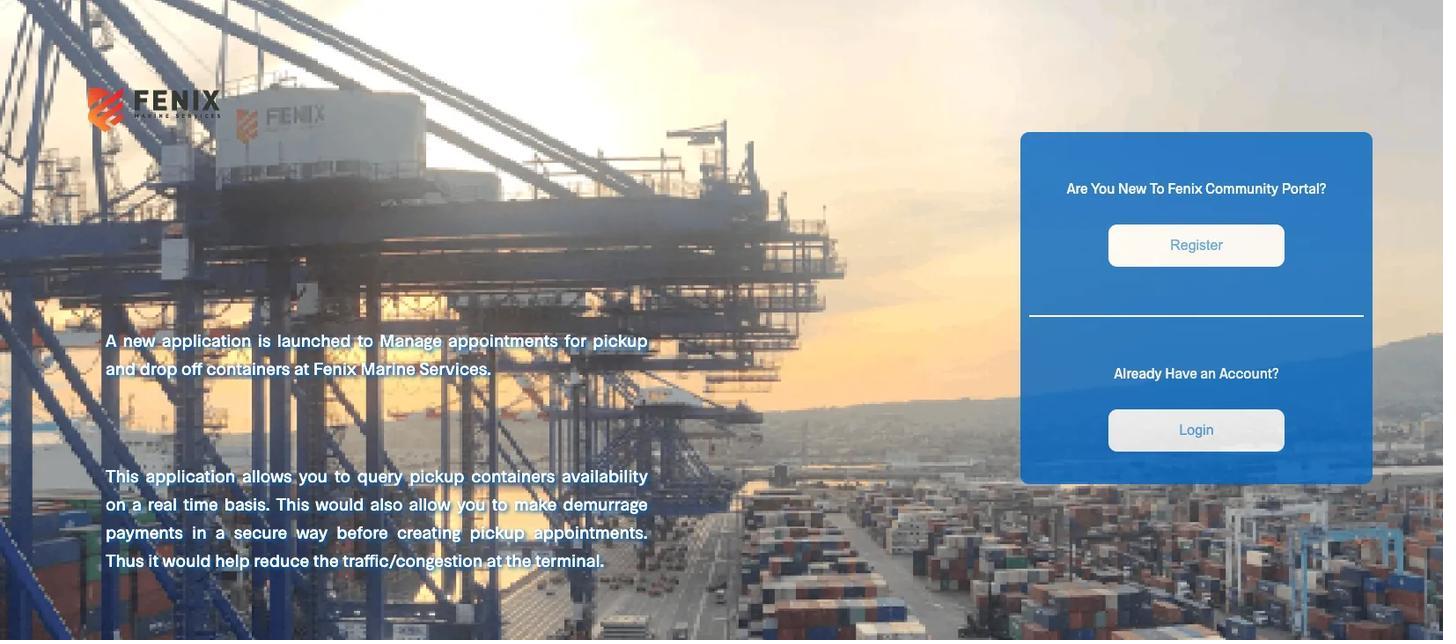 Task type: describe. For each thing, give the bounding box(es) containing it.
2 the from the left
[[506, 550, 532, 571]]

already have an account?
[[1115, 365, 1279, 381]]

services.
[[420, 358, 491, 379]]

help
[[215, 550, 250, 571]]

it
[[148, 550, 159, 571]]

containers inside this application allows you to query pickup containers availability on a real time basis. this would also allow you to make demurrage payments in a secure way before creating pickup appointments. thus it would help reduce the traffic/congestion at the terminal.
[[472, 465, 555, 486]]

a
[[106, 329, 116, 351]]

time
[[183, 493, 218, 514]]

thus
[[106, 550, 144, 571]]

to
[[1150, 180, 1165, 196]]

make
[[514, 493, 557, 514]]

marine
[[361, 358, 416, 379]]

0 horizontal spatial this
[[106, 465, 139, 486]]

register button
[[1109, 225, 1285, 267]]

at inside 'a new application is launched to manage appointments for pickup and drop off containers at fenix marine services.'
[[294, 358, 309, 379]]

1 vertical spatial pickup
[[410, 465, 465, 486]]

before
[[337, 521, 388, 543]]

portal?
[[1282, 180, 1327, 196]]

have
[[1166, 365, 1198, 381]]

is
[[258, 329, 271, 351]]

0 vertical spatial you
[[299, 465, 328, 486]]

2 vertical spatial to
[[492, 493, 508, 514]]

1 the from the left
[[313, 550, 339, 571]]

pickup inside 'a new application is launched to manage appointments for pickup and drop off containers at fenix marine services.'
[[593, 329, 648, 351]]

secure
[[234, 521, 287, 543]]

community
[[1206, 180, 1279, 196]]

already
[[1115, 365, 1162, 381]]

2 vertical spatial pickup
[[470, 521, 525, 543]]

creating
[[397, 521, 461, 543]]

a new application is launched to manage appointments for pickup and drop off containers at fenix marine services.
[[106, 329, 648, 379]]

an
[[1201, 365, 1217, 381]]

way
[[296, 521, 328, 543]]

drop
[[140, 358, 177, 379]]

reduce
[[254, 550, 309, 571]]

1 horizontal spatial fenix
[[1168, 180, 1203, 196]]

on
[[106, 493, 126, 514]]

1 horizontal spatial this
[[276, 493, 309, 514]]

basis.
[[224, 493, 270, 514]]

0 vertical spatial a
[[132, 493, 142, 514]]

are you new to fenix community portal?
[[1067, 180, 1327, 196]]

this application allows you to query pickup containers availability on a real time basis. this would also allow you to make demurrage payments in a secure way before creating pickup appointments. thus it would help reduce the traffic/congestion at the terminal.
[[106, 465, 648, 571]]

application inside 'a new application is launched to manage appointments for pickup and drop off containers at fenix marine services.'
[[162, 329, 251, 351]]

you
[[1091, 180, 1115, 196]]

appointments
[[448, 329, 558, 351]]



Task type: locate. For each thing, give the bounding box(es) containing it.
1 horizontal spatial the
[[506, 550, 532, 571]]

are
[[1067, 180, 1088, 196]]

would down in
[[163, 550, 211, 571]]

0 vertical spatial fenix
[[1168, 180, 1203, 196]]

demurrage
[[563, 493, 648, 514]]

this up way
[[276, 493, 309, 514]]

a right on
[[132, 493, 142, 514]]

manage
[[380, 329, 442, 351]]

this
[[106, 465, 139, 486], [276, 493, 309, 514]]

allow
[[409, 493, 451, 514]]

account?
[[1220, 365, 1279, 381]]

you right allows
[[299, 465, 328, 486]]

pickup down make
[[470, 521, 525, 543]]

pickup
[[593, 329, 648, 351], [410, 465, 465, 486], [470, 521, 525, 543]]

login
[[1180, 423, 1214, 438]]

0 vertical spatial at
[[294, 358, 309, 379]]

1 vertical spatial containers
[[472, 465, 555, 486]]

would
[[316, 493, 364, 514], [163, 550, 211, 571]]

application up off
[[162, 329, 251, 351]]

0 vertical spatial this
[[106, 465, 139, 486]]

1 horizontal spatial at
[[487, 550, 502, 571]]

0 horizontal spatial would
[[163, 550, 211, 571]]

at inside this application allows you to query pickup containers availability on a real time basis. this would also allow you to make demurrage payments in a secure way before creating pickup appointments. thus it would help reduce the traffic/congestion at the terminal.
[[487, 550, 502, 571]]

containers up make
[[472, 465, 555, 486]]

0 horizontal spatial a
[[132, 493, 142, 514]]

0 horizontal spatial at
[[294, 358, 309, 379]]

0 horizontal spatial you
[[299, 465, 328, 486]]

0 horizontal spatial containers
[[207, 358, 290, 379]]

application inside this application allows you to query pickup containers availability on a real time basis. this would also allow you to make demurrage payments in a secure way before creating pickup appointments. thus it would help reduce the traffic/congestion at the terminal.
[[146, 465, 235, 486]]

allows
[[242, 465, 292, 486]]

at left terminal.
[[487, 550, 502, 571]]

new
[[123, 329, 156, 351]]

0 horizontal spatial the
[[313, 550, 339, 571]]

to inside 'a new application is launched to manage appointments for pickup and drop off containers at fenix marine services.'
[[358, 329, 373, 351]]

off
[[181, 358, 203, 379]]

this up on
[[106, 465, 139, 486]]

containers
[[207, 358, 290, 379], [472, 465, 555, 486]]

1 vertical spatial this
[[276, 493, 309, 514]]

to up marine at left
[[358, 329, 373, 351]]

in
[[192, 521, 207, 543]]

1 horizontal spatial containers
[[472, 465, 555, 486]]

1 vertical spatial at
[[487, 550, 502, 571]]

the
[[313, 550, 339, 571], [506, 550, 532, 571]]

1 horizontal spatial to
[[358, 329, 373, 351]]

containers down "is"
[[207, 358, 290, 379]]

also
[[370, 493, 403, 514]]

0 vertical spatial application
[[162, 329, 251, 351]]

0 vertical spatial would
[[316, 493, 364, 514]]

at down "launched"
[[294, 358, 309, 379]]

at
[[294, 358, 309, 379], [487, 550, 502, 571]]

2 horizontal spatial pickup
[[593, 329, 648, 351]]

login button
[[1109, 410, 1285, 452]]

fenix inside 'a new application is launched to manage appointments for pickup and drop off containers at fenix marine services.'
[[313, 358, 357, 379]]

new
[[1119, 180, 1147, 196]]

payments
[[106, 521, 183, 543]]

0 horizontal spatial pickup
[[410, 465, 465, 486]]

0 vertical spatial containers
[[207, 358, 290, 379]]

for
[[565, 329, 587, 351]]

traffic/congestion
[[343, 550, 483, 571]]

you right the allow at left bottom
[[457, 493, 486, 514]]

0 horizontal spatial fenix
[[313, 358, 357, 379]]

0 vertical spatial to
[[358, 329, 373, 351]]

pickup up the allow at left bottom
[[410, 465, 465, 486]]

to left query
[[335, 465, 350, 486]]

query
[[357, 465, 403, 486]]

1 vertical spatial you
[[457, 493, 486, 514]]

and
[[106, 358, 136, 379]]

the left terminal.
[[506, 550, 532, 571]]

application
[[162, 329, 251, 351], [146, 465, 235, 486]]

fenix
[[1168, 180, 1203, 196], [313, 358, 357, 379]]

1 vertical spatial application
[[146, 465, 235, 486]]

1 vertical spatial fenix
[[313, 358, 357, 379]]

a
[[132, 493, 142, 514], [216, 521, 225, 543]]

2 horizontal spatial to
[[492, 493, 508, 514]]

terminal.
[[536, 550, 605, 571]]

application up time
[[146, 465, 235, 486]]

1 vertical spatial would
[[163, 550, 211, 571]]

fenix down "launched"
[[313, 358, 357, 379]]

pickup right for
[[593, 329, 648, 351]]

to left make
[[492, 493, 508, 514]]

appointments.
[[534, 521, 648, 543]]

1 horizontal spatial pickup
[[470, 521, 525, 543]]

1 vertical spatial to
[[335, 465, 350, 486]]

real
[[148, 493, 177, 514]]

register
[[1171, 238, 1223, 253]]

the down way
[[313, 550, 339, 571]]

1 horizontal spatial a
[[216, 521, 225, 543]]

fenix right to
[[1168, 180, 1203, 196]]

0 vertical spatial pickup
[[593, 329, 648, 351]]

containers inside 'a new application is launched to manage appointments for pickup and drop off containers at fenix marine services.'
[[207, 358, 290, 379]]

1 horizontal spatial you
[[457, 493, 486, 514]]

1 vertical spatial a
[[216, 521, 225, 543]]

1 horizontal spatial would
[[316, 493, 364, 514]]

availability
[[562, 465, 648, 486]]

0 horizontal spatial to
[[335, 465, 350, 486]]

would up before
[[316, 493, 364, 514]]

you
[[299, 465, 328, 486], [457, 493, 486, 514]]

to
[[358, 329, 373, 351], [335, 465, 350, 486], [492, 493, 508, 514]]

a right in
[[216, 521, 225, 543]]

launched
[[277, 329, 351, 351]]



